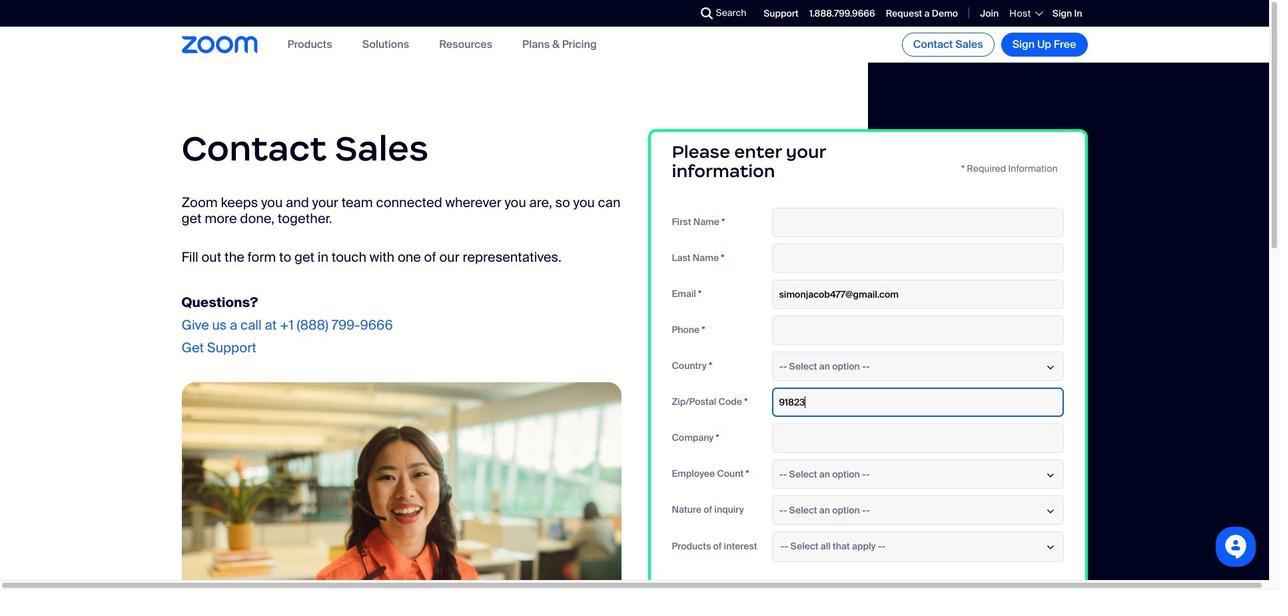 Task type: locate. For each thing, give the bounding box(es) containing it.
None text field
[[772, 208, 1064, 237], [772, 244, 1064, 273], [772, 316, 1064, 345], [772, 388, 1064, 417], [772, 424, 1064, 453], [772, 208, 1064, 237], [772, 244, 1064, 273], [772, 316, 1064, 345], [772, 388, 1064, 417], [772, 424, 1064, 453]]

search image
[[701, 7, 713, 19], [701, 7, 713, 19]]

email@yourcompany.com text field
[[772, 280, 1064, 309]]

None search field
[[652, 3, 704, 24]]



Task type: describe. For each thing, give the bounding box(es) containing it.
customer support agent image
[[182, 382, 622, 591]]

zoom logo image
[[182, 36, 258, 53]]



Task type: vqa. For each thing, say whether or not it's contained in the screenshot.
the email@yourcompany.com text field
yes



